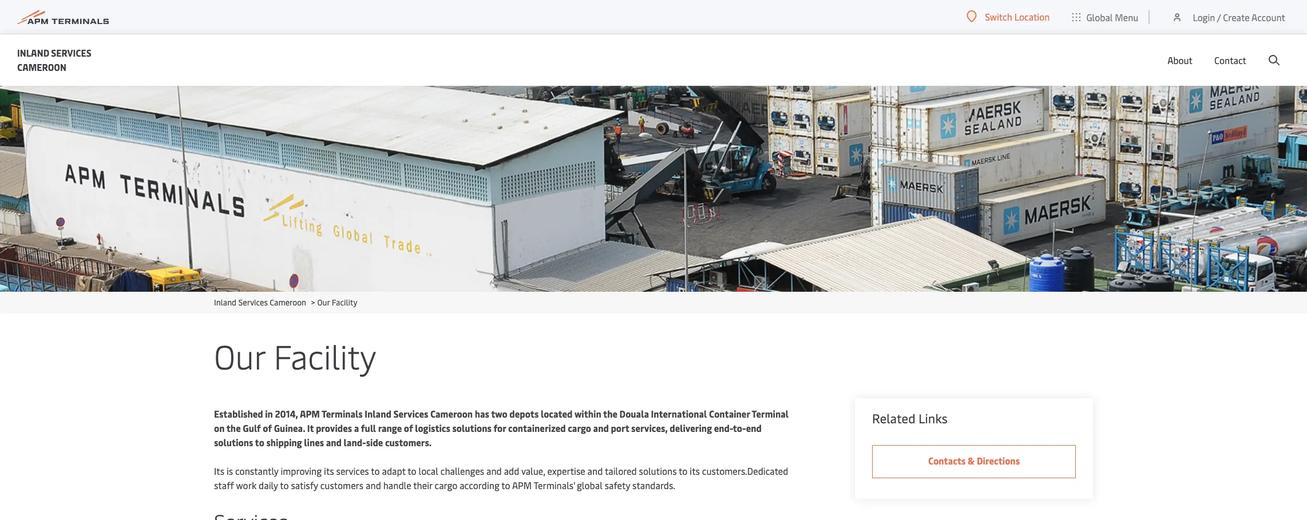 Task type: vqa. For each thing, say whether or not it's contained in the screenshot.
About POPUP BUTTON
yes



Task type: describe. For each thing, give the bounding box(es) containing it.
>
[[311, 297, 315, 308]]

and down provides
[[326, 436, 342, 449]]

end
[[746, 422, 762, 434]]

port
[[611, 422, 629, 434]]

located
[[541, 408, 573, 420]]

switch location
[[985, 10, 1050, 23]]

about button
[[1168, 34, 1193, 86]]

according
[[460, 479, 500, 492]]

services inside "established in 2014, apm terminals inland services cameroon has two depots located within the douala international container terminal on the gulf of guinea. it provides a full range of logistics solutions for containerized cargo and port services, delivering end-to-end solutions to shipping lines and land-side customers."
[[393, 408, 428, 420]]

1 vertical spatial facility
[[274, 333, 376, 378]]

1 vertical spatial the
[[226, 422, 241, 434]]

inland inside "established in 2014, apm terminals inland services cameroon has two depots located within the douala international container terminal on the gulf of guinea. it provides a full range of logistics solutions for containerized cargo and port services, delivering end-to-end solutions to shipping lines and land-side customers."
[[365, 408, 391, 420]]

daily
[[259, 479, 278, 492]]

cargo inside its is constantly improving its services to adapt to local challenges and add value, expertise and tailored solutions to its customers.dedicated staff work daily to satisfy customers and handle their cargo according to apm terminals' global safety standards.
[[435, 479, 457, 492]]

login / create account link
[[1172, 0, 1286, 34]]

customers.
[[385, 436, 432, 449]]

login / create account
[[1193, 11, 1286, 23]]

2 its from the left
[[690, 465, 700, 477]]

douala
[[620, 408, 649, 420]]

inland for inland services cameroon
[[17, 46, 49, 59]]

1 its from the left
[[324, 465, 334, 477]]

container
[[709, 408, 750, 420]]

contact button
[[1215, 34, 1247, 86]]

switch
[[985, 10, 1012, 23]]

end-
[[714, 422, 733, 434]]

to left local
[[408, 465, 416, 477]]

has
[[475, 408, 489, 420]]

account
[[1252, 11, 1286, 23]]

/
[[1217, 11, 1221, 23]]

create
[[1223, 11, 1250, 23]]

logistics
[[415, 422, 450, 434]]

to down delivering
[[679, 465, 688, 477]]

within
[[575, 408, 601, 420]]

range
[[378, 422, 402, 434]]

services for inland services cameroon > our facility
[[238, 297, 268, 308]]

to right daily
[[280, 479, 289, 492]]

gulf
[[243, 422, 261, 434]]

two
[[491, 408, 508, 420]]

and up global
[[588, 465, 603, 477]]

1 of from the left
[[263, 422, 272, 434]]

guinea.
[[274, 422, 305, 434]]

improving
[[281, 465, 322, 477]]

in
[[265, 408, 273, 420]]

to inside "established in 2014, apm terminals inland services cameroon has two depots located within the douala international container terminal on the gulf of guinea. it provides a full range of logistics solutions for containerized cargo and port services, delivering end-to-end solutions to shipping lines and land-side customers."
[[255, 436, 264, 449]]

contacts & directions
[[928, 454, 1020, 467]]

0 vertical spatial facility
[[332, 297, 357, 308]]

switch location button
[[967, 10, 1050, 23]]

global menu button
[[1061, 0, 1150, 34]]

terminals'
[[534, 479, 575, 492]]

inland services cameroon
[[17, 46, 91, 73]]

provides
[[316, 422, 352, 434]]

1 horizontal spatial our
[[317, 297, 330, 308]]

apm
[[300, 408, 320, 420]]

our facility
[[214, 333, 376, 378]]

on
[[214, 422, 225, 434]]

1 horizontal spatial solutions
[[452, 422, 492, 434]]

and left port
[[593, 422, 609, 434]]

international
[[651, 408, 707, 420]]

depots
[[510, 408, 539, 420]]

expertise
[[547, 465, 585, 477]]

constantly
[[235, 465, 278, 477]]

login
[[1193, 11, 1215, 23]]

1 vertical spatial our
[[214, 333, 265, 378]]

and left handle
[[366, 479, 381, 492]]



Task type: locate. For each thing, give the bounding box(es) containing it.
of up the customers. at the bottom of page
[[404, 422, 413, 434]]

to left adapt at left
[[371, 465, 380, 477]]

1 vertical spatial services
[[238, 297, 268, 308]]

lines
[[304, 436, 324, 449]]

add
[[504, 465, 519, 477]]

0 horizontal spatial solutions
[[214, 436, 253, 449]]

full
[[361, 422, 376, 434]]

of
[[263, 422, 272, 434], [404, 422, 413, 434]]

inland services cameroon link
[[17, 46, 109, 74], [214, 297, 306, 308]]

1 horizontal spatial of
[[404, 422, 413, 434]]

to
[[255, 436, 264, 449], [371, 465, 380, 477], [408, 465, 416, 477], [679, 465, 688, 477], [280, 479, 289, 492]]

global menu
[[1087, 11, 1139, 23]]

our
[[317, 297, 330, 308], [214, 333, 265, 378]]

its up customers
[[324, 465, 334, 477]]

solutions down has
[[452, 422, 492, 434]]

contact
[[1215, 54, 1247, 66]]

2 horizontal spatial solutions
[[639, 465, 677, 477]]

location
[[1015, 10, 1050, 23]]

challenges
[[441, 465, 484, 477]]

0 horizontal spatial inland
[[17, 46, 49, 59]]

0 horizontal spatial inland services cameroon link
[[17, 46, 109, 74]]

0 horizontal spatial of
[[263, 422, 272, 434]]

1 vertical spatial inland
[[214, 297, 236, 308]]

satisfy
[[291, 479, 318, 492]]

contacts & directions link
[[872, 445, 1076, 478]]

0 horizontal spatial its
[[324, 465, 334, 477]]

2 horizontal spatial services
[[393, 408, 428, 420]]

their
[[413, 479, 432, 492]]

services inside inland services cameroon
[[51, 46, 91, 59]]

side
[[366, 436, 383, 449]]

1 vertical spatial cargo
[[435, 479, 457, 492]]

services for inland services cameroon
[[51, 46, 91, 59]]

0 vertical spatial inland services cameroon link
[[17, 46, 109, 74]]

is
[[227, 465, 233, 477]]

its
[[214, 465, 224, 477]]

terminals
[[322, 408, 363, 420]]

contacts
[[928, 454, 966, 467]]

cameroon
[[17, 61, 66, 73], [270, 297, 306, 308], [430, 408, 473, 420]]

0 vertical spatial solutions
[[452, 422, 492, 434]]

2 horizontal spatial inland
[[365, 408, 391, 420]]

land-
[[344, 436, 366, 449]]

about
[[1168, 54, 1193, 66]]

solutions inside its is constantly improving its services to adapt to local challenges and add value, expertise and tailored solutions to its customers.dedicated staff work daily to satisfy customers and handle their cargo according to apm terminals' global safety standards.
[[639, 465, 677, 477]]

0 vertical spatial inland
[[17, 46, 49, 59]]

2 vertical spatial solutions
[[639, 465, 677, 477]]

its is constantly improving its services to adapt to local challenges and add value, expertise and tailored solutions to its customers.dedicated staff work daily to satisfy customers and handle their cargo according to apm terminals' global safety standards.
[[214, 465, 788, 492]]

2 horizontal spatial cameroon
[[430, 408, 473, 420]]

staff
[[214, 479, 234, 492]]

inland
[[17, 46, 49, 59], [214, 297, 236, 308], [365, 408, 391, 420]]

1 vertical spatial solutions
[[214, 436, 253, 449]]

2 vertical spatial services
[[393, 408, 428, 420]]

2 of from the left
[[404, 422, 413, 434]]

cameroon inside inland services cameroon
[[17, 61, 66, 73]]

related links
[[872, 410, 948, 427]]

global
[[1087, 11, 1113, 23]]

directions
[[977, 454, 1020, 467]]

delivering
[[670, 422, 712, 434]]

standards.
[[632, 479, 675, 492]]

to apm
[[502, 479, 532, 492]]

to-
[[733, 422, 746, 434]]

2014,
[[275, 408, 298, 420]]

tailored
[[605, 465, 637, 477]]

menu
[[1115, 11, 1139, 23]]

cameroon inside "established in 2014, apm terminals inland services cameroon has two depots located within the douala international container terminal on the gulf of guinea. it provides a full range of logistics solutions for containerized cargo and port services, delivering end-to-end solutions to shipping lines and land-side customers."
[[430, 408, 473, 420]]

cameroon for inland services cameroon > our facility
[[270, 297, 306, 308]]

solutions up standards.
[[639, 465, 677, 477]]

inland inside inland services cameroon
[[17, 46, 49, 59]]

its
[[324, 465, 334, 477], [690, 465, 700, 477]]

1 horizontal spatial inland services cameroon link
[[214, 297, 306, 308]]

0 horizontal spatial the
[[226, 422, 241, 434]]

0 vertical spatial our
[[317, 297, 330, 308]]

handle
[[383, 479, 411, 492]]

the up port
[[603, 408, 618, 420]]

its down delivering
[[690, 465, 700, 477]]

1 horizontal spatial cargo
[[568, 422, 591, 434]]

cameroon for inland services cameroon
[[17, 61, 66, 73]]

established
[[214, 408, 263, 420]]

established in 2014, apm terminals inland services cameroon has two depots located within the douala international container terminal on the gulf of guinea. it provides a full range of logistics solutions for containerized cargo and port services, delivering end-to-end solutions to shipping lines and land-side customers.
[[214, 408, 789, 449]]

facility down >
[[274, 333, 376, 378]]

1 horizontal spatial the
[[603, 408, 618, 420]]

1 horizontal spatial inland
[[214, 297, 236, 308]]

links
[[919, 410, 948, 427]]

0 horizontal spatial services
[[51, 46, 91, 59]]

customers.dedicated
[[702, 465, 788, 477]]

solutions
[[452, 422, 492, 434], [214, 436, 253, 449], [639, 465, 677, 477]]

work
[[236, 479, 257, 492]]

0 horizontal spatial our
[[214, 333, 265, 378]]

cargo
[[568, 422, 591, 434], [435, 479, 457, 492]]

1 horizontal spatial services
[[238, 297, 268, 308]]

2 vertical spatial inland
[[365, 408, 391, 420]]

0 vertical spatial cargo
[[568, 422, 591, 434]]

value,
[[521, 465, 545, 477]]

1 vertical spatial cameroon
[[270, 297, 306, 308]]

cargo inside "established in 2014, apm terminals inland services cameroon has two depots located within the douala international container terminal on the gulf of guinea. it provides a full range of logistics solutions for containerized cargo and port services, delivering end-to-end solutions to shipping lines and land-side customers."
[[568, 422, 591, 434]]

inland for inland services cameroon > our facility
[[214, 297, 236, 308]]

safety
[[605, 479, 630, 492]]

it
[[307, 422, 314, 434]]

containerized
[[508, 422, 566, 434]]

services
[[51, 46, 91, 59], [238, 297, 268, 308], [393, 408, 428, 420]]

0 vertical spatial services
[[51, 46, 91, 59]]

shipping
[[266, 436, 302, 449]]

1 horizontal spatial cameroon
[[270, 297, 306, 308]]

0 vertical spatial cameroon
[[17, 61, 66, 73]]

related
[[872, 410, 916, 427]]

of down in
[[263, 422, 272, 434]]

facility right >
[[332, 297, 357, 308]]

the right on
[[226, 422, 241, 434]]

services,
[[631, 422, 668, 434]]

and
[[593, 422, 609, 434], [326, 436, 342, 449], [487, 465, 502, 477], [588, 465, 603, 477], [366, 479, 381, 492]]

for
[[494, 422, 506, 434]]

local
[[419, 465, 438, 477]]

0 horizontal spatial cameroon
[[17, 61, 66, 73]]

cotonou services image
[[0, 86, 1307, 292]]

to down gulf
[[255, 436, 264, 449]]

customers
[[320, 479, 364, 492]]

a
[[354, 422, 359, 434]]

adapt
[[382, 465, 406, 477]]

global
[[577, 479, 603, 492]]

services
[[336, 465, 369, 477]]

0 horizontal spatial cargo
[[435, 479, 457, 492]]

cargo down within
[[568, 422, 591, 434]]

and left add at the left bottom of the page
[[487, 465, 502, 477]]

&
[[968, 454, 975, 467]]

1 horizontal spatial its
[[690, 465, 700, 477]]

cargo down challenges
[[435, 479, 457, 492]]

1 vertical spatial inland services cameroon link
[[214, 297, 306, 308]]

solutions down on
[[214, 436, 253, 449]]

terminal
[[752, 408, 789, 420]]

inland services cameroon > our facility
[[214, 297, 357, 308]]

2 vertical spatial cameroon
[[430, 408, 473, 420]]

0 vertical spatial the
[[603, 408, 618, 420]]



